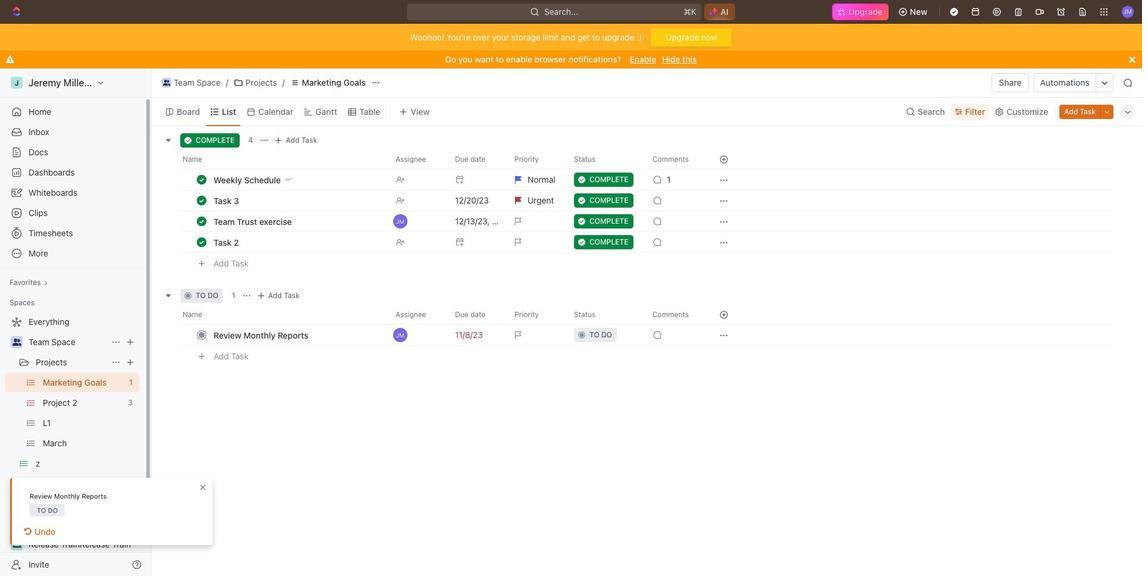 Task type: locate. For each thing, give the bounding box(es) containing it.
user group image
[[163, 80, 170, 86], [12, 339, 21, 346]]

tree
[[5, 313, 140, 576]]

0 vertical spatial user group image
[[163, 80, 170, 86]]

laptop code image
[[12, 541, 21, 548]]

1 horizontal spatial user group image
[[163, 80, 170, 86]]

1 vertical spatial user group image
[[12, 339, 21, 346]]



Task type: vqa. For each thing, say whether or not it's contained in the screenshot.
User Group image
yes



Task type: describe. For each thing, give the bounding box(es) containing it.
jeremy miller's workspace, , element
[[11, 77, 23, 89]]

sidebar navigation
[[0, 68, 154, 576]]

tree inside sidebar navigation
[[5, 313, 140, 576]]

0 horizontal spatial user group image
[[12, 339, 21, 346]]



